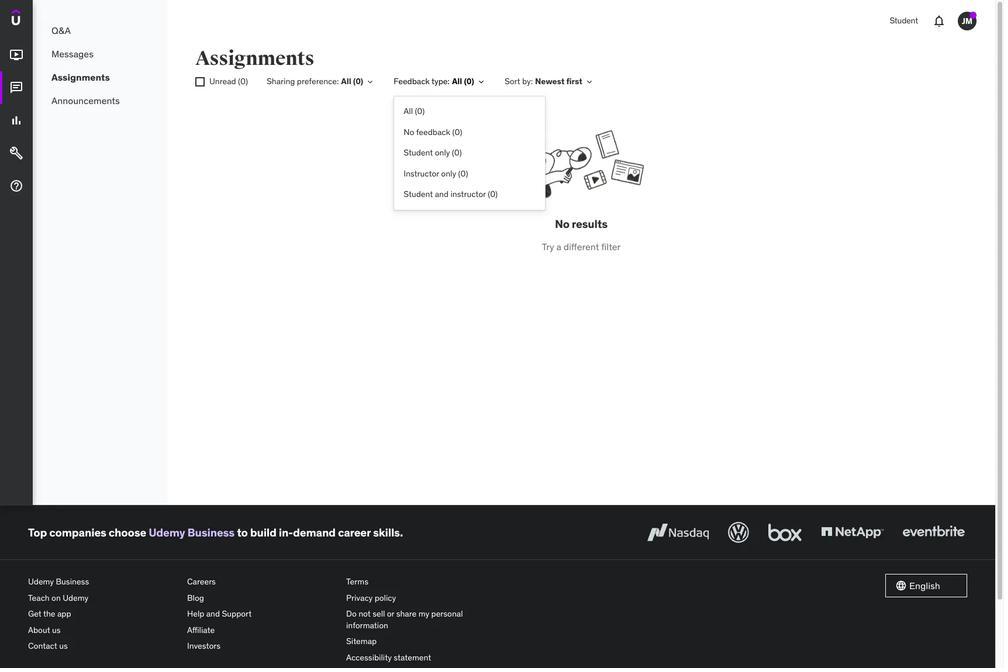 Task type: describe. For each thing, give the bounding box(es) containing it.
(0) down all (0) button
[[452, 127, 462, 137]]

to
[[237, 526, 248, 540]]

teach
[[28, 593, 50, 603]]

messages link
[[33, 42, 167, 66]]

0 vertical spatial udemy
[[149, 526, 185, 540]]

do not sell or share my personal information button
[[346, 607, 496, 634]]

(0) down no feedback (0) button
[[452, 148, 462, 158]]

no for no feedback (0)
[[404, 127, 414, 137]]

the
[[43, 609, 55, 620]]

netapp image
[[819, 520, 886, 546]]

sort by: newest first
[[505, 76, 583, 87]]

1 horizontal spatial udemy
[[63, 593, 88, 603]]

q&a
[[51, 24, 71, 36]]

nasdaq image
[[645, 520, 712, 546]]

1 horizontal spatial assignments
[[195, 46, 314, 71]]

do
[[346, 609, 357, 620]]

udemy image
[[12, 9, 65, 29]]

different
[[564, 241, 599, 253]]

or
[[387, 609, 394, 620]]

jm link
[[953, 7, 982, 35]]

on
[[52, 593, 61, 603]]

career
[[338, 526, 371, 540]]

about us link
[[28, 623, 178, 639]]

unread (0)
[[209, 76, 248, 87]]

feedback type: all (0)
[[394, 76, 474, 87]]

skills.
[[373, 526, 403, 540]]

top companies choose udemy business to build in-demand career skills.
[[28, 526, 403, 540]]

(0) inside button
[[458, 168, 468, 179]]

udemy business teach on udemy get the app about us contact us
[[28, 577, 89, 652]]

small image
[[896, 580, 907, 592]]

get the app link
[[28, 607, 178, 623]]

affiliate link
[[187, 623, 337, 639]]

student and instructor (0) button
[[394, 184, 545, 205]]

investors
[[187, 641, 221, 652]]

information
[[346, 620, 388, 631]]

not
[[359, 609, 371, 620]]

filter
[[601, 241, 621, 253]]

affiliate
[[187, 625, 215, 636]]

support
[[222, 609, 252, 620]]

careers link
[[187, 574, 337, 591]]

and inside careers blog help and support affiliate investors
[[206, 609, 220, 620]]

0 vertical spatial us
[[52, 625, 61, 636]]

terms
[[346, 577, 369, 587]]

sell
[[373, 609, 385, 620]]

(0) right the unread
[[238, 76, 248, 87]]

teach on udemy link
[[28, 591, 178, 607]]

no feedback (0) button
[[394, 122, 545, 143]]

sitemap link
[[346, 634, 496, 650]]

contact
[[28, 641, 57, 652]]

first
[[567, 76, 583, 87]]

jm
[[962, 16, 973, 26]]

no for no results
[[555, 217, 570, 231]]

unread
[[209, 76, 236, 87]]

3 medium image from the top
[[9, 146, 23, 160]]

english button
[[886, 574, 967, 598]]

by:
[[522, 76, 533, 87]]

share
[[396, 609, 417, 620]]

sharing
[[267, 76, 295, 87]]

sort
[[505, 76, 520, 87]]

1 vertical spatial udemy business link
[[28, 574, 178, 591]]

student for student
[[890, 15, 918, 26]]

you have alerts image
[[970, 12, 977, 19]]

personal
[[431, 609, 463, 620]]

accessibility
[[346, 653, 392, 663]]

privacy
[[346, 593, 373, 603]]

box image
[[766, 520, 805, 546]]

(0) right "type:"
[[464, 76, 474, 87]]

blog
[[187, 593, 204, 603]]

policy
[[375, 593, 396, 603]]

build
[[250, 526, 277, 540]]

1 vertical spatial us
[[59, 641, 68, 652]]

about
[[28, 625, 50, 636]]

no results
[[555, 217, 608, 231]]

2 medium image from the top
[[9, 114, 23, 128]]

1 xsmall image from the left
[[366, 77, 375, 87]]

statement
[[394, 653, 431, 663]]

try a different filter
[[542, 241, 621, 253]]

instructor only (0)
[[404, 168, 468, 179]]

terms privacy policy do not sell or share my personal information sitemap accessibility statement
[[346, 577, 463, 663]]

and inside button
[[435, 189, 449, 200]]

instructor
[[404, 168, 439, 179]]

privacy policy link
[[346, 591, 496, 607]]

in-
[[279, 526, 293, 540]]

xsmall image for newest first
[[585, 77, 594, 87]]

1 vertical spatial udemy
[[28, 577, 54, 587]]

blog link
[[187, 591, 337, 607]]

all (0) button
[[394, 101, 545, 122]]

help and support link
[[187, 607, 337, 623]]

choose
[[109, 526, 146, 540]]

feedback
[[416, 127, 450, 137]]

all for sharing preference:
[[341, 76, 351, 87]]

terms link
[[346, 574, 496, 591]]

companies
[[49, 526, 106, 540]]



Task type: locate. For each thing, give the bounding box(es) containing it.
1 vertical spatial and
[[206, 609, 220, 620]]

1 xsmall image from the left
[[477, 77, 486, 87]]

no down all (0)
[[404, 127, 414, 137]]

0 vertical spatial no
[[404, 127, 414, 137]]

all right preference:
[[341, 76, 351, 87]]

demand
[[293, 526, 336, 540]]

q&a link
[[33, 19, 167, 42]]

1 vertical spatial no
[[555, 217, 570, 231]]

only inside button
[[441, 168, 456, 179]]

instructor
[[451, 189, 486, 200]]

all for feedback type:
[[452, 76, 462, 87]]

student inside "link"
[[890, 15, 918, 26]]

student up instructor
[[404, 148, 433, 158]]

2 vertical spatial student
[[404, 189, 433, 200]]

udemy
[[149, 526, 185, 540], [28, 577, 54, 587], [63, 593, 88, 603]]

accessibility statement link
[[346, 650, 496, 667]]

results
[[572, 217, 608, 231]]

0 horizontal spatial business
[[56, 577, 89, 587]]

investors link
[[187, 639, 337, 655]]

student down instructor
[[404, 189, 433, 200]]

xsmall image right first
[[585, 77, 594, 87]]

help
[[187, 609, 204, 620]]

1 vertical spatial only
[[441, 168, 456, 179]]

and
[[435, 189, 449, 200], [206, 609, 220, 620]]

student for student only (0)
[[404, 148, 433, 158]]

student for student and instructor (0)
[[404, 189, 433, 200]]

1 vertical spatial medium image
[[9, 114, 23, 128]]

0 vertical spatial medium image
[[9, 48, 23, 62]]

0 horizontal spatial xsmall image
[[195, 77, 205, 87]]

2 horizontal spatial udemy
[[149, 526, 185, 540]]

0 vertical spatial only
[[435, 148, 450, 158]]

1 horizontal spatial xsmall image
[[366, 77, 375, 87]]

business up on
[[56, 577, 89, 587]]

0 horizontal spatial all
[[341, 76, 351, 87]]

student only (0) button
[[394, 143, 545, 164]]

english
[[910, 580, 940, 592]]

try
[[542, 241, 554, 253]]

all right "type:"
[[452, 76, 462, 87]]

xsmall image for all (0)
[[477, 77, 486, 87]]

eventbrite image
[[900, 520, 967, 546]]

no feedback (0)
[[404, 127, 462, 137]]

newest
[[535, 76, 565, 87]]

instructor only (0) button
[[394, 164, 545, 184]]

preference:
[[297, 76, 339, 87]]

my
[[419, 609, 429, 620]]

no up a
[[555, 217, 570, 231]]

messages
[[51, 48, 94, 60]]

sharing preference: all (0)
[[267, 76, 363, 87]]

udemy business link up careers on the left of page
[[149, 526, 235, 540]]

assignments up announcements
[[51, 71, 110, 83]]

xsmall image left feedback
[[366, 77, 375, 87]]

feedback
[[394, 76, 430, 87]]

top
[[28, 526, 47, 540]]

all (0)
[[404, 106, 425, 116]]

announcements
[[51, 95, 120, 106]]

business
[[187, 526, 235, 540], [56, 577, 89, 587]]

only up student and instructor (0)
[[441, 168, 456, 179]]

0 horizontal spatial xsmall image
[[477, 77, 486, 87]]

2 vertical spatial medium image
[[9, 146, 23, 160]]

0 vertical spatial business
[[187, 526, 235, 540]]

business inside udemy business teach on udemy get the app about us contact us
[[56, 577, 89, 587]]

0 vertical spatial student
[[890, 15, 918, 26]]

a
[[557, 241, 561, 253]]

only for student
[[435, 148, 450, 158]]

assignments
[[195, 46, 314, 71], [51, 71, 110, 83]]

all
[[341, 76, 351, 87], [452, 76, 462, 87], [404, 106, 413, 116]]

medium image
[[9, 81, 23, 95], [9, 179, 23, 193]]

0 horizontal spatial assignments
[[51, 71, 110, 83]]

(0) right preference:
[[353, 76, 363, 87]]

and right help
[[206, 609, 220, 620]]

1 medium image from the top
[[9, 48, 23, 62]]

udemy right on
[[63, 593, 88, 603]]

(0) down student only (0) button
[[458, 168, 468, 179]]

xsmall image left sort
[[477, 77, 486, 87]]

1 medium image from the top
[[9, 81, 23, 95]]

type:
[[432, 76, 450, 87]]

get
[[28, 609, 41, 620]]

xsmall image
[[366, 77, 375, 87], [195, 77, 205, 87]]

student and instructor (0)
[[404, 189, 498, 200]]

udemy right choose
[[149, 526, 185, 540]]

student link
[[883, 7, 925, 35]]

only
[[435, 148, 450, 158], [441, 168, 456, 179]]

2 horizontal spatial all
[[452, 76, 462, 87]]

careers
[[187, 577, 216, 587]]

and down instructor only (0)
[[435, 189, 449, 200]]

contact us link
[[28, 639, 178, 655]]

no inside button
[[404, 127, 414, 137]]

notifications image
[[932, 14, 946, 28]]

no
[[404, 127, 414, 137], [555, 217, 570, 231]]

1 horizontal spatial xsmall image
[[585, 77, 594, 87]]

2 vertical spatial udemy
[[63, 593, 88, 603]]

student left "notifications" image
[[890, 15, 918, 26]]

all down feedback
[[404, 106, 413, 116]]

assignments link
[[33, 66, 167, 89]]

1 horizontal spatial no
[[555, 217, 570, 231]]

(0)
[[238, 76, 248, 87], [353, 76, 363, 87], [464, 76, 474, 87], [415, 106, 425, 116], [452, 127, 462, 137], [452, 148, 462, 158], [458, 168, 468, 179], [488, 189, 498, 200]]

udemy up 'teach'
[[28, 577, 54, 587]]

medium image
[[9, 48, 23, 62], [9, 114, 23, 128], [9, 146, 23, 160]]

us
[[52, 625, 61, 636], [59, 641, 68, 652]]

all inside button
[[404, 106, 413, 116]]

app
[[57, 609, 71, 620]]

1 horizontal spatial business
[[187, 526, 235, 540]]

2 xsmall image from the left
[[195, 77, 205, 87]]

sitemap
[[346, 637, 377, 647]]

student only (0)
[[404, 148, 462, 158]]

xsmall image left the unread
[[195, 77, 205, 87]]

2 medium image from the top
[[9, 179, 23, 193]]

1 vertical spatial student
[[404, 148, 433, 158]]

0 horizontal spatial no
[[404, 127, 414, 137]]

business left to
[[187, 526, 235, 540]]

0 vertical spatial medium image
[[9, 81, 23, 95]]

(0) up no feedback (0)
[[415, 106, 425, 116]]

us right contact
[[59, 641, 68, 652]]

us right about
[[52, 625, 61, 636]]

only up instructor only (0)
[[435, 148, 450, 158]]

(0) right 'instructor'
[[488, 189, 498, 200]]

xsmall image
[[477, 77, 486, 87], [585, 77, 594, 87]]

1 vertical spatial medium image
[[9, 179, 23, 193]]

1 vertical spatial business
[[56, 577, 89, 587]]

0 horizontal spatial and
[[206, 609, 220, 620]]

only inside button
[[435, 148, 450, 158]]

1 horizontal spatial all
[[404, 106, 413, 116]]

udemy business link
[[149, 526, 235, 540], [28, 574, 178, 591]]

assignments up unread (0)
[[195, 46, 314, 71]]

0 vertical spatial udemy business link
[[149, 526, 235, 540]]

volkswagen image
[[726, 520, 752, 546]]

0 vertical spatial and
[[435, 189, 449, 200]]

udemy business link up get the app link
[[28, 574, 178, 591]]

1 horizontal spatial and
[[435, 189, 449, 200]]

announcements link
[[33, 89, 167, 112]]

careers blog help and support affiliate investors
[[187, 577, 252, 652]]

only for instructor
[[441, 168, 456, 179]]

0 horizontal spatial udemy
[[28, 577, 54, 587]]

2 xsmall image from the left
[[585, 77, 594, 87]]



Task type: vqa. For each thing, say whether or not it's contained in the screenshot.
Previous icon
no



